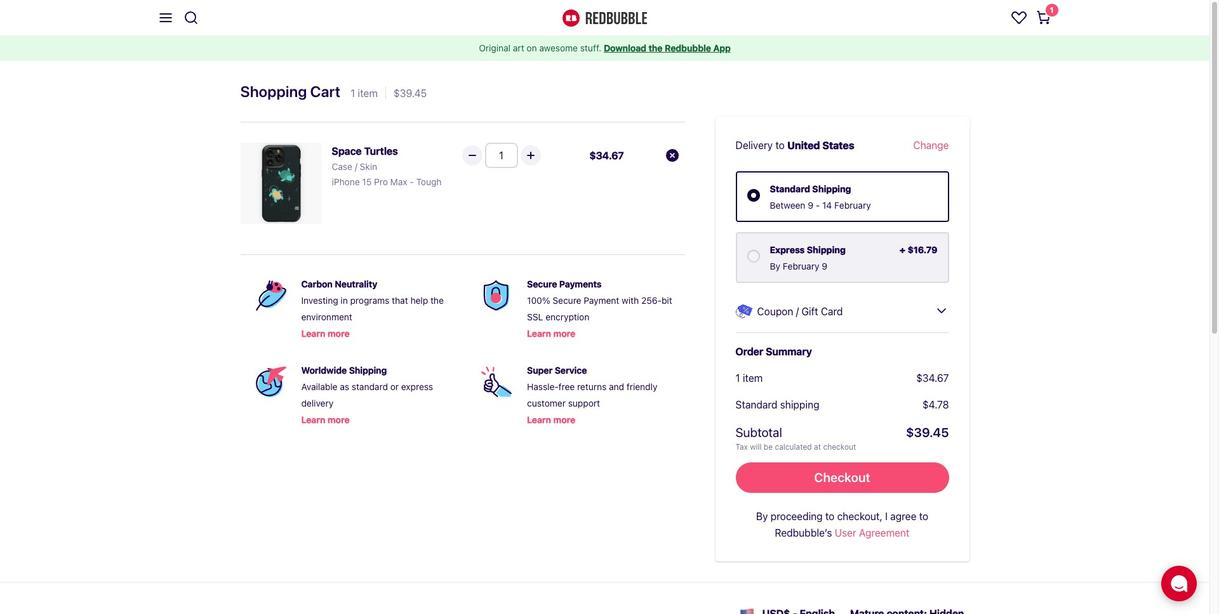 Task type: describe. For each thing, give the bounding box(es) containing it.
coupon
[[758, 306, 794, 318]]

turtles
[[364, 145, 398, 157]]

carbon neutrality element
[[251, 276, 456, 342]]

and
[[609, 382, 625, 393]]

art
[[513, 43, 525, 53]]

learn more link for ssl
[[527, 327, 576, 342]]

14
[[823, 200, 832, 211]]

shopping cart
[[240, 83, 341, 100]]

customer
[[527, 398, 566, 409]]

100%
[[527, 295, 551, 306]]

standard
[[352, 382, 388, 393]]

$16.79
[[908, 245, 938, 255]]

environment
[[301, 312, 352, 323]]

1 vertical spatial secure
[[553, 295, 582, 306]]

iphone
[[332, 177, 360, 187]]

learn more link for environment
[[301, 327, 350, 342]]

programs
[[350, 295, 390, 306]]

help
[[411, 295, 428, 306]]

learn inside secure payments 100% secure payment with 256-bit ssl encryption learn more
[[527, 328, 551, 339]]

states
[[823, 140, 855, 151]]

order summary
[[736, 346, 812, 358]]

subtotal tax will be calculated at checkout
[[736, 426, 857, 452]]

super
[[527, 365, 553, 376]]

encryption
[[546, 312, 590, 323]]

available
[[301, 382, 338, 393]]

payment
[[584, 295, 620, 306]]

worldwide shipping available as standard or express delivery learn more
[[301, 365, 433, 426]]

redbubble's
[[775, 528, 832, 539]]

/ inside the space turtles case / skin iphone 15 pro max - tough
[[355, 161, 358, 172]]

change button
[[914, 137, 949, 154]]

as
[[340, 382, 349, 393]]

proceeding
[[771, 511, 823, 523]]

pro
[[374, 177, 388, 187]]

standard for standard shipping between 9 - 14 february
[[770, 184, 811, 194]]

9 inside express shipping by february 9
[[822, 261, 828, 272]]

delivery to united states
[[736, 140, 855, 151]]

the inside carbon neutrality investing in programs that help the environment learn more
[[431, 295, 444, 306]]

will
[[750, 443, 762, 452]]

0 vertical spatial secure
[[527, 279, 557, 290]]

checkout,
[[838, 511, 883, 523]]

item inside cost summary element
[[743, 373, 763, 384]]

be
[[764, 443, 773, 452]]

trust signals element
[[240, 266, 685, 438]]

united
[[788, 140, 820, 151]]

0 vertical spatial $39.45
[[394, 88, 427, 99]]

worldwide shipping element
[[251, 362, 456, 428]]

1 horizontal spatial to
[[826, 511, 835, 523]]

in
[[341, 295, 348, 306]]

support
[[568, 398, 600, 409]]

awesome
[[540, 43, 578, 53]]

+
[[900, 245, 906, 255]]

agreement
[[859, 528, 910, 539]]

redbubble
[[665, 43, 711, 53]]

between
[[770, 200, 806, 211]]

summary
[[766, 346, 812, 358]]

space turtles link
[[332, 143, 444, 159]]

investing
[[301, 295, 338, 306]]

/ inside dropdown button
[[796, 306, 799, 318]]

or
[[391, 382, 399, 393]]

+ $16.79
[[900, 245, 938, 255]]

- inside standard shipping between 9 - 14 february
[[816, 200, 820, 211]]

standard shipping between 9 - 14 february
[[770, 184, 871, 211]]

order
[[736, 346, 764, 358]]

order summary element
[[716, 117, 970, 562]]

none radio inside the order summary element
[[747, 250, 760, 262]]

learn inside super service hassle-free returns and friendly customer support learn more
[[527, 415, 551, 426]]

open chat image
[[1171, 576, 1189, 593]]

more inside worldwide shipping available as standard or express delivery learn more
[[328, 415, 350, 426]]

hassle-
[[527, 382, 559, 393]]

none radio inside the order summary element
[[747, 189, 760, 201]]

space turtles case / skin iphone 15 pro max - tough
[[332, 145, 442, 187]]

by proceeding to checkout, i agree to redbubble's
[[757, 511, 929, 539]]

0 horizontal spatial 1
[[351, 88, 355, 99]]

carbon neutrality investing in programs that help the environment learn more
[[301, 279, 444, 339]]

free
[[559, 382, 575, 393]]

more inside super service hassle-free returns and friendly customer support learn more
[[554, 415, 576, 426]]

skin
[[360, 161, 377, 172]]

stuff.
[[581, 43, 602, 53]]

ssl
[[527, 312, 543, 323]]

checkout
[[824, 443, 857, 452]]

$4.78
[[923, 400, 949, 411]]

standard shipping
[[736, 400, 820, 411]]

1 inside cost summary element
[[736, 373, 740, 384]]

learn more link for support
[[527, 413, 576, 428]]

express
[[770, 245, 805, 255]]

february inside express shipping by february 9
[[783, 261, 820, 272]]

express
[[401, 382, 433, 393]]

worldwide
[[301, 365, 347, 376]]

redbubble logo image
[[563, 9, 647, 26]]



Task type: locate. For each thing, give the bounding box(es) containing it.
- inside the space turtles case / skin iphone 15 pro max - tough
[[410, 177, 414, 187]]

calculated
[[775, 443, 812, 452]]

secure payments element
[[477, 276, 675, 342]]

at
[[814, 443, 821, 452]]

1 horizontal spatial item
[[743, 373, 763, 384]]

1 item inside cost summary element
[[736, 373, 763, 384]]

footer
[[0, 583, 1210, 615]]

1 horizontal spatial 1 item
[[736, 373, 763, 384]]

learn down delivery
[[301, 415, 326, 426]]

1 vertical spatial 9
[[822, 261, 828, 272]]

0 horizontal spatial item
[[358, 88, 378, 99]]

express shipping by february 9
[[770, 245, 846, 272]]

1 horizontal spatial -
[[816, 200, 820, 211]]

None radio
[[747, 250, 760, 262]]

coupon / gift card button
[[736, 304, 949, 320]]

secure payments image
[[482, 281, 512, 311]]

learn inside worldwide shipping available as standard or express delivery learn more
[[301, 415, 326, 426]]

returns
[[577, 382, 607, 393]]

standard inside cost summary element
[[736, 400, 778, 411]]

shipping for 9
[[807, 245, 846, 255]]

tough
[[416, 177, 442, 187]]

/ left skin
[[355, 161, 358, 172]]

1 down order
[[736, 373, 740, 384]]

shipping inside express shipping by february 9
[[807, 245, 846, 255]]

/ left gift
[[796, 306, 799, 318]]

1 item
[[351, 88, 378, 99], [736, 373, 763, 384]]

space turtles image
[[240, 143, 322, 224]]

0 horizontal spatial /
[[355, 161, 358, 172]]

secure payments 100% secure payment with 256-bit ssl encryption learn more
[[527, 279, 673, 339]]

super service element
[[477, 362, 675, 428]]

9 left '14'
[[808, 200, 814, 211]]

super service image
[[482, 367, 512, 398]]

standard
[[770, 184, 811, 194], [736, 400, 778, 411]]

learn more link
[[301, 327, 350, 342], [527, 327, 576, 342], [301, 413, 350, 428], [527, 413, 576, 428]]

gift
[[802, 306, 819, 318]]

by left proceeding
[[757, 511, 768, 523]]

learn more link down ssl
[[527, 327, 576, 342]]

1 horizontal spatial /
[[796, 306, 799, 318]]

- right max
[[410, 177, 414, 187]]

payments
[[560, 279, 602, 290]]

change
[[914, 140, 949, 151]]

item down order
[[743, 373, 763, 384]]

download the redbubble app link
[[604, 43, 731, 53]]

0 vertical spatial february
[[835, 200, 871, 211]]

to right 'agree'
[[920, 511, 929, 523]]

download
[[604, 43, 647, 53]]

0 vertical spatial -
[[410, 177, 414, 187]]

by down express
[[770, 261, 781, 272]]

1 vertical spatial $39.45
[[906, 426, 949, 440]]

1 vertical spatial /
[[796, 306, 799, 318]]

shipping for -
[[813, 184, 852, 194]]

standard inside standard shipping between 9 - 14 february
[[770, 184, 811, 194]]

with
[[622, 295, 639, 306]]

coupon / gift card
[[758, 306, 843, 318]]

1 horizontal spatial 9
[[822, 261, 828, 272]]

1 horizontal spatial 1
[[736, 373, 740, 384]]

1 vertical spatial -
[[816, 200, 820, 211]]

1 vertical spatial 1 item
[[736, 373, 763, 384]]

1 vertical spatial by
[[757, 511, 768, 523]]

1 vertical spatial standard
[[736, 400, 778, 411]]

learn down customer
[[527, 415, 551, 426]]

1 vertical spatial shipping
[[807, 245, 846, 255]]

the right download on the top
[[649, 43, 663, 53]]

the
[[649, 43, 663, 53], [431, 295, 444, 306]]

learn more link inside super service element
[[527, 413, 576, 428]]

by inside express shipping by february 9
[[770, 261, 781, 272]]

shipping for standard
[[349, 365, 387, 376]]

0 horizontal spatial $39.45
[[394, 88, 427, 99]]

0 vertical spatial standard
[[770, 184, 811, 194]]

more down encryption
[[554, 328, 576, 339]]

1 vertical spatial the
[[431, 295, 444, 306]]

super service hassle-free returns and friendly customer support learn more
[[527, 365, 658, 426]]

to left united
[[776, 140, 785, 151]]

0 vertical spatial $34.67
[[590, 150, 624, 161]]

card
[[821, 306, 843, 318]]

$39.45 inside cost summary element
[[906, 426, 949, 440]]

1 item down order
[[736, 373, 763, 384]]

learn down the "environment"
[[301, 328, 326, 339]]

user agreement element
[[736, 509, 949, 542]]

1 vertical spatial february
[[783, 261, 820, 272]]

to left checkout,
[[826, 511, 835, 523]]

that
[[392, 295, 408, 306]]

1 horizontal spatial february
[[835, 200, 871, 211]]

0 vertical spatial 1
[[351, 88, 355, 99]]

1 vertical spatial item
[[743, 373, 763, 384]]

standard up between
[[770, 184, 811, 194]]

9
[[808, 200, 814, 211], [822, 261, 828, 272]]

256-
[[642, 295, 662, 306]]

secure up encryption
[[553, 295, 582, 306]]

$39.45 down $4.78
[[906, 426, 949, 440]]

Quantity number field
[[485, 143, 518, 168]]

case
[[332, 161, 353, 172]]

delivery
[[736, 140, 773, 151]]

0 vertical spatial by
[[770, 261, 781, 272]]

more down delivery
[[328, 415, 350, 426]]

0 vertical spatial the
[[649, 43, 663, 53]]

cost summary element
[[736, 370, 949, 453]]

0 vertical spatial 9
[[808, 200, 814, 211]]

0 horizontal spatial by
[[757, 511, 768, 523]]

user
[[835, 528, 857, 539]]

by
[[770, 261, 781, 272], [757, 511, 768, 523]]

shipping inside standard shipping between 9 - 14 february
[[813, 184, 852, 194]]

worldwide shipping image
[[256, 367, 286, 398]]

more down the "environment"
[[328, 328, 350, 339]]

february right '14'
[[835, 200, 871, 211]]

learn more link inside carbon neutrality 'element'
[[301, 327, 350, 342]]

1 horizontal spatial the
[[649, 43, 663, 53]]

more down customer
[[554, 415, 576, 426]]

carbon neutrality image
[[256, 281, 286, 311]]

standard for standard shipping
[[736, 400, 778, 411]]

$39.45 up space turtles link
[[394, 88, 427, 99]]

by inside by proceeding to checkout, i agree to redbubble's
[[757, 511, 768, 523]]

$34.67 inside cost summary element
[[917, 373, 949, 384]]

2 vertical spatial shipping
[[349, 365, 387, 376]]

february inside standard shipping between 9 - 14 february
[[835, 200, 871, 211]]

on
[[527, 43, 537, 53]]

original
[[479, 43, 511, 53]]

0 vertical spatial /
[[355, 161, 358, 172]]

learn inside carbon neutrality investing in programs that help the environment learn more
[[301, 328, 326, 339]]

user agreement link
[[835, 525, 910, 542]]

0 horizontal spatial $34.67
[[590, 150, 624, 161]]

max
[[390, 177, 408, 187]]

1 vertical spatial $34.67
[[917, 373, 949, 384]]

0 horizontal spatial 9
[[808, 200, 814, 211]]

0 horizontal spatial -
[[410, 177, 414, 187]]

1 vertical spatial 1
[[736, 373, 740, 384]]

shipping up standard
[[349, 365, 387, 376]]

standard up subtotal
[[736, 400, 778, 411]]

original art on awesome stuff. download the redbubble app
[[479, 43, 731, 53]]

0 horizontal spatial to
[[776, 140, 785, 151]]

shipping
[[813, 184, 852, 194], [807, 245, 846, 255], [349, 365, 387, 376]]

neutrality
[[335, 279, 377, 290]]

0 horizontal spatial the
[[431, 295, 444, 306]]

2 horizontal spatial to
[[920, 511, 929, 523]]

0 vertical spatial 1 item
[[351, 88, 378, 99]]

secure
[[527, 279, 557, 290], [553, 295, 582, 306]]

1 right cart
[[351, 88, 355, 99]]

february down express
[[783, 261, 820, 272]]

1 item right cart
[[351, 88, 378, 99]]

app
[[714, 43, 731, 53]]

space
[[332, 145, 362, 157]]

user agreement
[[835, 528, 910, 539]]

item right cart
[[358, 88, 378, 99]]

carbon
[[301, 279, 333, 290]]

cart
[[310, 83, 341, 100]]

learn more link down delivery
[[301, 413, 350, 428]]

0 horizontal spatial february
[[783, 261, 820, 272]]

15
[[362, 177, 372, 187]]

0 horizontal spatial 1 item
[[351, 88, 378, 99]]

subtotal
[[736, 426, 782, 440]]

secure up 100%
[[527, 279, 557, 290]]

1
[[351, 88, 355, 99], [736, 373, 740, 384]]

-
[[410, 177, 414, 187], [816, 200, 820, 211]]

None radio
[[747, 189, 760, 201]]

learn more link inside worldwide shipping element
[[301, 413, 350, 428]]

service
[[555, 365, 587, 376]]

shipping inside worldwide shipping available as standard or express delivery learn more
[[349, 365, 387, 376]]

$39.45
[[394, 88, 427, 99], [906, 426, 949, 440]]

$34.67
[[590, 150, 624, 161], [917, 373, 949, 384]]

1 horizontal spatial $34.67
[[917, 373, 949, 384]]

more inside carbon neutrality investing in programs that help the environment learn more
[[328, 328, 350, 339]]

9 inside standard shipping between 9 - 14 february
[[808, 200, 814, 211]]

- left '14'
[[816, 200, 820, 211]]

1 horizontal spatial $39.45
[[906, 426, 949, 440]]

bit
[[662, 295, 673, 306]]

learn more link inside the secure payments element
[[527, 327, 576, 342]]

more inside secure payments 100% secure payment with 256-bit ssl encryption learn more
[[554, 328, 576, 339]]

delivery
[[301, 398, 334, 409]]

friendly
[[627, 382, 658, 393]]

shipping up '14'
[[813, 184, 852, 194]]

i
[[886, 511, 888, 523]]

shipping
[[781, 400, 820, 411]]

learn more link down customer
[[527, 413, 576, 428]]

tax
[[736, 443, 748, 452]]

agree
[[891, 511, 917, 523]]

shopping
[[240, 83, 307, 100]]

9 up card
[[822, 261, 828, 272]]

the right help
[[431, 295, 444, 306]]

item
[[358, 88, 378, 99], [743, 373, 763, 384]]

0 vertical spatial shipping
[[813, 184, 852, 194]]

learn down ssl
[[527, 328, 551, 339]]

shipping right express
[[807, 245, 846, 255]]

1 horizontal spatial by
[[770, 261, 781, 272]]

0 vertical spatial item
[[358, 88, 378, 99]]

learn more link down the "environment"
[[301, 327, 350, 342]]

learn more link for learn
[[301, 413, 350, 428]]



Task type: vqa. For each thing, say whether or not it's contained in the screenshot.
item
yes



